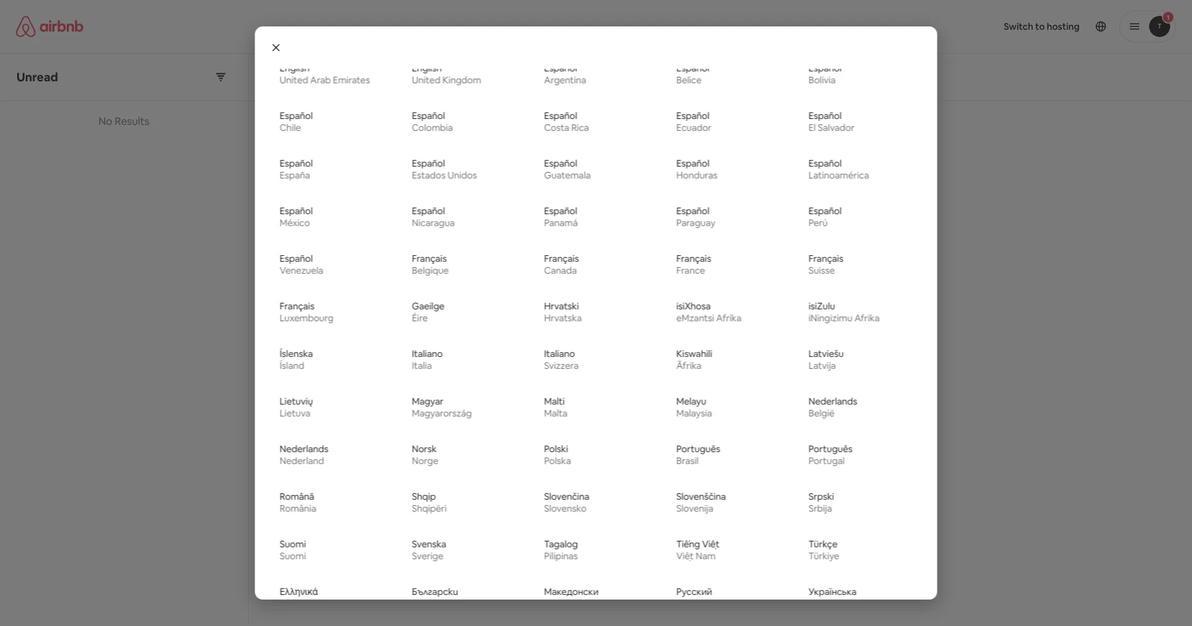 Task type: locate. For each thing, give the bounding box(es) containing it.
español down 'estados'
[[412, 205, 445, 217]]

español inside "español colombia"
[[412, 110, 445, 122]]

0 horizontal spatial united
[[279, 74, 308, 86]]

français down the "venezuela"
[[279, 300, 314, 312]]

español inside the 'español el salvador'
[[808, 110, 841, 122]]

español for belice
[[676, 62, 709, 74]]

1 vertical spatial nederlands
[[279, 443, 328, 455]]

português down belgië
[[808, 443, 852, 455]]

việt right the tiếng
[[702, 538, 719, 550]]

perú
[[808, 217, 827, 229]]

0 horizontal spatial nederlands
[[279, 443, 328, 455]]

español down españa
[[279, 205, 312, 217]]

1 horizontal spatial việt
[[702, 538, 719, 550]]

2 afrika from the left
[[854, 312, 879, 324]]

español chile
[[279, 110, 312, 134]]

việt left nam
[[676, 550, 693, 562]]

english united arab emirates
[[279, 62, 370, 86]]

isixhosa
[[676, 300, 710, 312]]

español down bolivia
[[808, 110, 841, 122]]

afrika right iningizimu
[[854, 312, 879, 324]]

isizulu iningizimu afrika
[[808, 300, 879, 324]]

español inside español costa rica
[[544, 110, 577, 122]]

italiano down hrvatska
[[544, 348, 575, 360]]

srpski srbija
[[808, 491, 834, 514]]

português
[[676, 443, 720, 455], [808, 443, 852, 455]]

português down malaysia
[[676, 443, 720, 455]]

el
[[808, 122, 815, 134]]

suomi down românia
[[279, 538, 306, 550]]

español guatemala
[[544, 157, 590, 181]]

english
[[279, 62, 309, 74], [412, 62, 441, 74]]

español for venezuela
[[279, 253, 312, 265]]

1 horizontal spatial nederlands
[[808, 395, 857, 407]]

0 horizontal spatial português
[[676, 443, 720, 455]]

suomi up ελληνικά
[[279, 550, 306, 562]]

français down panamá
[[544, 253, 579, 265]]

español inside español nicaragua
[[412, 205, 445, 217]]

1 english from the left
[[279, 62, 309, 74]]

0 horizontal spatial english
[[279, 62, 309, 74]]

1 horizontal spatial português
[[808, 443, 852, 455]]

united for english united arab emirates
[[279, 74, 308, 86]]

español inside español venezuela
[[279, 253, 312, 265]]

0 horizontal spatial italiano
[[412, 348, 442, 360]]

2 united from the left
[[412, 74, 440, 86]]

français down the nicaragua
[[412, 253, 446, 265]]

türkçe
[[808, 538, 837, 550]]

español inside the español honduras
[[676, 157, 709, 169]]

english left kingdom at left top
[[412, 62, 441, 74]]

español down arab on the left top
[[279, 110, 312, 122]]

2 português from the left
[[808, 443, 852, 455]]

argentina
[[544, 74, 586, 86]]

1 português from the left
[[676, 443, 720, 455]]

1 horizontal spatial united
[[412, 74, 440, 86]]

español españa
[[279, 157, 312, 181]]

0 horizontal spatial việt
[[676, 550, 693, 562]]

english left arab on the left top
[[279, 62, 309, 74]]

español down guatemala at the left
[[544, 205, 577, 217]]

0 vertical spatial nederlands
[[808, 395, 857, 407]]

español for estados
[[412, 157, 445, 169]]

1 horizontal spatial italiano
[[544, 348, 575, 360]]

българия
[[412, 598, 453, 610]]

english inside english united arab emirates
[[279, 62, 309, 74]]

español panamá
[[544, 205, 578, 229]]

ísland
[[279, 360, 304, 372]]

ελληνικά ελλάδα
[[279, 586, 318, 610]]

nederland
[[279, 455, 324, 467]]

español inside español panamá
[[544, 205, 577, 217]]

português for portugal
[[808, 443, 852, 455]]

emzantsi
[[676, 312, 714, 324]]

1 united from the left
[[279, 74, 308, 86]]

français canada
[[544, 253, 579, 276]]

0 horizontal spatial afrika
[[716, 312, 741, 324]]

melayu malaysia
[[676, 395, 712, 419]]

norge
[[412, 455, 438, 467]]

nicaragua
[[412, 217, 454, 229]]

español for guatemala
[[544, 157, 577, 169]]

español for latinoamérica
[[808, 157, 841, 169]]

español inside español argentina
[[544, 62, 577, 74]]

español inside español paraguay
[[676, 205, 709, 217]]

română
[[279, 491, 314, 503]]

slovensko
[[544, 503, 586, 514]]

united left kingdom at left top
[[412, 74, 440, 86]]

italiano for svizzera
[[544, 348, 575, 360]]

afrika right emzantsi on the right
[[716, 312, 741, 324]]

afrika for isixhosa emzantsi afrika
[[716, 312, 741, 324]]

français for france
[[676, 253, 711, 265]]

italiano inside italiano svizzera
[[544, 348, 575, 360]]

nederlands
[[808, 395, 857, 407], [279, 443, 328, 455]]

afrika for isizulu iningizimu afrika
[[854, 312, 879, 324]]

latvija
[[808, 360, 836, 372]]

srbija
[[808, 503, 832, 514]]

suomi
[[279, 538, 306, 550], [279, 550, 306, 562]]

français for canada
[[544, 253, 579, 265]]

guatemala
[[544, 169, 590, 181]]

español left unidos
[[412, 157, 445, 169]]

colombia
[[412, 122, 453, 134]]

italiano for italia
[[412, 348, 442, 360]]

español down méxico
[[279, 253, 312, 265]]

español down honduras
[[676, 205, 709, 217]]

nederlands belgië
[[808, 395, 857, 419]]

nederlands down lietuva
[[279, 443, 328, 455]]

italiano down éire
[[412, 348, 442, 360]]

español honduras
[[676, 157, 717, 181]]

afrika inside isixhosa emzantsi afrika
[[716, 312, 741, 324]]

1 italiano from the left
[[412, 348, 442, 360]]

español up the español ecuador
[[676, 62, 709, 74]]

español down chile
[[279, 157, 312, 169]]

español perú
[[808, 205, 841, 229]]

français down paraguay
[[676, 253, 711, 265]]

español down salvador
[[808, 157, 841, 169]]

español for panamá
[[544, 205, 577, 217]]

español down ecuador
[[676, 157, 709, 169]]

македонски
[[544, 586, 598, 598]]

español up español costa rica
[[544, 62, 577, 74]]

español down "belice"
[[676, 110, 709, 122]]

español for argentina
[[544, 62, 577, 74]]

2 english from the left
[[412, 62, 441, 74]]

united for english united kingdom
[[412, 74, 440, 86]]

nederlands down latvija
[[808, 395, 857, 407]]

portugal
[[808, 455, 844, 467]]

belgië
[[808, 407, 834, 419]]

brasil
[[676, 455, 698, 467]]

español down english united kingdom
[[412, 110, 445, 122]]

united left arab on the left top
[[279, 74, 308, 86]]

kiswahili āfrika
[[676, 348, 712, 372]]

latviešu latvija
[[808, 348, 843, 372]]

lietuva
[[279, 407, 310, 419]]

1 afrika from the left
[[716, 312, 741, 324]]

español down argentina
[[544, 110, 577, 122]]

english inside english united kingdom
[[412, 62, 441, 74]]

español down costa
[[544, 157, 577, 169]]

ελληνικά
[[279, 586, 318, 598]]

norsk norge
[[412, 443, 438, 467]]

español inside español latinoamérica
[[808, 157, 841, 169]]

español venezuela
[[279, 253, 323, 276]]

hrvatska
[[544, 312, 581, 324]]

español down latinoamérica
[[808, 205, 841, 217]]

no results
[[99, 114, 149, 128]]

français inside the français luxembourg
[[279, 300, 314, 312]]

malti
[[544, 395, 564, 407]]

france
[[676, 265, 705, 276]]

2 italiano from the left
[[544, 348, 575, 360]]

français inside français belgique
[[412, 253, 446, 265]]

united inside english united kingdom
[[412, 74, 440, 86]]

ecuador
[[676, 122, 711, 134]]

suomi suomi
[[279, 538, 306, 562]]

español inside español estados unidos
[[412, 157, 445, 169]]

1 horizontal spatial afrika
[[854, 312, 879, 324]]

español for el
[[808, 110, 841, 122]]

español el salvador
[[808, 110, 854, 134]]

español for honduras
[[676, 157, 709, 169]]

estados
[[412, 169, 445, 181]]

isixhosa emzantsi afrika
[[676, 300, 741, 324]]

россия
[[676, 598, 707, 610]]

македонија
[[584, 598, 636, 610]]

polska
[[544, 455, 571, 467]]

español inside the español ecuador
[[676, 110, 709, 122]]

afrika inside isizulu iningizimu afrika
[[854, 312, 879, 324]]

français down perú
[[808, 253, 843, 265]]

español inside español guatemala
[[544, 157, 577, 169]]

norsk
[[412, 443, 436, 455]]

български българия
[[412, 586, 458, 610]]

united inside english united arab emirates
[[279, 74, 308, 86]]

español for costa
[[544, 110, 577, 122]]

1 horizontal spatial english
[[412, 62, 441, 74]]

русский
[[676, 586, 712, 598]]

español up the 'español el salvador'
[[808, 62, 841, 74]]

español
[[544, 62, 577, 74], [676, 62, 709, 74], [808, 62, 841, 74], [279, 110, 312, 122], [412, 110, 445, 122], [544, 110, 577, 122], [676, 110, 709, 122], [808, 110, 841, 122], [279, 157, 312, 169], [412, 157, 445, 169], [544, 157, 577, 169], [676, 157, 709, 169], [808, 157, 841, 169], [279, 205, 312, 217], [412, 205, 445, 217], [544, 205, 577, 217], [676, 205, 709, 217], [808, 205, 841, 217], [279, 253, 312, 265]]



Task type: describe. For each thing, give the bounding box(es) containing it.
sverige
[[412, 550, 443, 562]]

slovenčina slovensko
[[544, 491, 589, 514]]

canada
[[544, 265, 577, 276]]

latinoamérica
[[808, 169, 869, 181]]

español paraguay
[[676, 205, 715, 229]]

español bolivia
[[808, 62, 841, 86]]

polski
[[544, 443, 568, 455]]

rica
[[571, 122, 589, 134]]

nederlands for nederland
[[279, 443, 328, 455]]

español for méxico
[[279, 205, 312, 217]]

gaeilge éire
[[412, 300, 444, 324]]

isizulu
[[808, 300, 835, 312]]

results
[[115, 114, 149, 128]]

shqip
[[412, 491, 436, 503]]

malaysia
[[676, 407, 712, 419]]

latviešu
[[808, 348, 843, 360]]

gaeilge
[[412, 300, 444, 312]]

venezuela
[[279, 265, 323, 276]]

magyar magyarország
[[412, 395, 472, 419]]

íslenska
[[279, 348, 313, 360]]

svenska
[[412, 538, 446, 550]]

français for luxembourg
[[279, 300, 314, 312]]

salvador
[[817, 122, 854, 134]]

tagalog
[[544, 538, 578, 550]]

français for suisse
[[808, 253, 843, 265]]

āfrika
[[676, 360, 701, 372]]

español for españa
[[279, 157, 312, 169]]

1 suomi from the top
[[279, 538, 306, 550]]

español for chile
[[279, 110, 312, 122]]

nederlands nederland
[[279, 443, 328, 467]]

english for united kingdom
[[412, 62, 441, 74]]

românia
[[279, 503, 316, 514]]

srpski
[[808, 491, 834, 503]]

français for belgique
[[412, 253, 446, 265]]

español estados unidos
[[412, 157, 477, 181]]

belice
[[676, 74, 701, 86]]

español for nicaragua
[[412, 205, 445, 217]]

español for bolivia
[[808, 62, 841, 74]]

français belgique
[[412, 253, 448, 276]]

unread
[[17, 69, 58, 85]]

bolivia
[[808, 74, 835, 86]]

luxembourg
[[279, 312, 333, 324]]

shqip shqipëri
[[412, 491, 446, 514]]

español colombia
[[412, 110, 453, 134]]

languages dialog
[[255, 26, 937, 622]]

hrvatski hrvatska
[[544, 300, 581, 324]]

suisse
[[808, 265, 834, 276]]

malta
[[544, 407, 567, 419]]

español for ecuador
[[676, 110, 709, 122]]

slovenščina
[[676, 491, 726, 503]]

nam
[[695, 550, 715, 562]]

costa
[[544, 122, 569, 134]]

iningizimu
[[808, 312, 852, 324]]

türkçe türkiye
[[808, 538, 839, 562]]

melayu
[[676, 395, 706, 407]]

español for paraguay
[[676, 205, 709, 217]]

2 suomi from the top
[[279, 550, 306, 562]]

русский россия
[[676, 586, 712, 610]]

español méxico
[[279, 205, 312, 229]]

türkiye
[[808, 550, 839, 562]]

profile element
[[612, 0, 1176, 53]]

belgique
[[412, 265, 448, 276]]

íslenska ísland
[[279, 348, 313, 372]]

български
[[412, 586, 458, 598]]

kingdom
[[442, 74, 481, 86]]

kiswahili
[[676, 348, 712, 360]]

panamá
[[544, 217, 578, 229]]

méxico
[[279, 217, 310, 229]]

tiếng
[[676, 538, 700, 550]]

no
[[99, 114, 112, 128]]

english united kingdom
[[412, 62, 481, 86]]

português brasil
[[676, 443, 720, 467]]

español belice
[[676, 62, 709, 86]]

italiano italia
[[412, 348, 442, 372]]

македонски северна македонија
[[544, 586, 636, 610]]

honduras
[[676, 169, 717, 181]]

svizzera
[[544, 360, 578, 372]]

español latinoamérica
[[808, 157, 869, 181]]

українська україна
[[808, 586, 856, 610]]

español ecuador
[[676, 110, 711, 134]]

nederlands for belgië
[[808, 395, 857, 407]]

português portugal
[[808, 443, 852, 467]]

français luxembourg
[[279, 300, 333, 324]]

lietuvių lietuva
[[279, 395, 313, 419]]

tiếng việt việt nam
[[676, 538, 719, 562]]

ελλάδα
[[279, 598, 311, 610]]

español for colombia
[[412, 110, 445, 122]]

svenska sverige
[[412, 538, 446, 562]]

filter conversations. current filter: unread conversations image
[[216, 72, 226, 82]]

slovenščina slovenija
[[676, 491, 726, 514]]

messaging page main contents element
[[0, 53, 1192, 626]]

english for united arab emirates
[[279, 62, 309, 74]]

українська
[[808, 586, 856, 598]]

español for perú
[[808, 205, 841, 217]]

română românia
[[279, 491, 316, 514]]

português for brasil
[[676, 443, 720, 455]]

tagalog pilipinas
[[544, 538, 578, 562]]

shqipëri
[[412, 503, 446, 514]]



Task type: vqa. For each thing, say whether or not it's contained in the screenshot.


